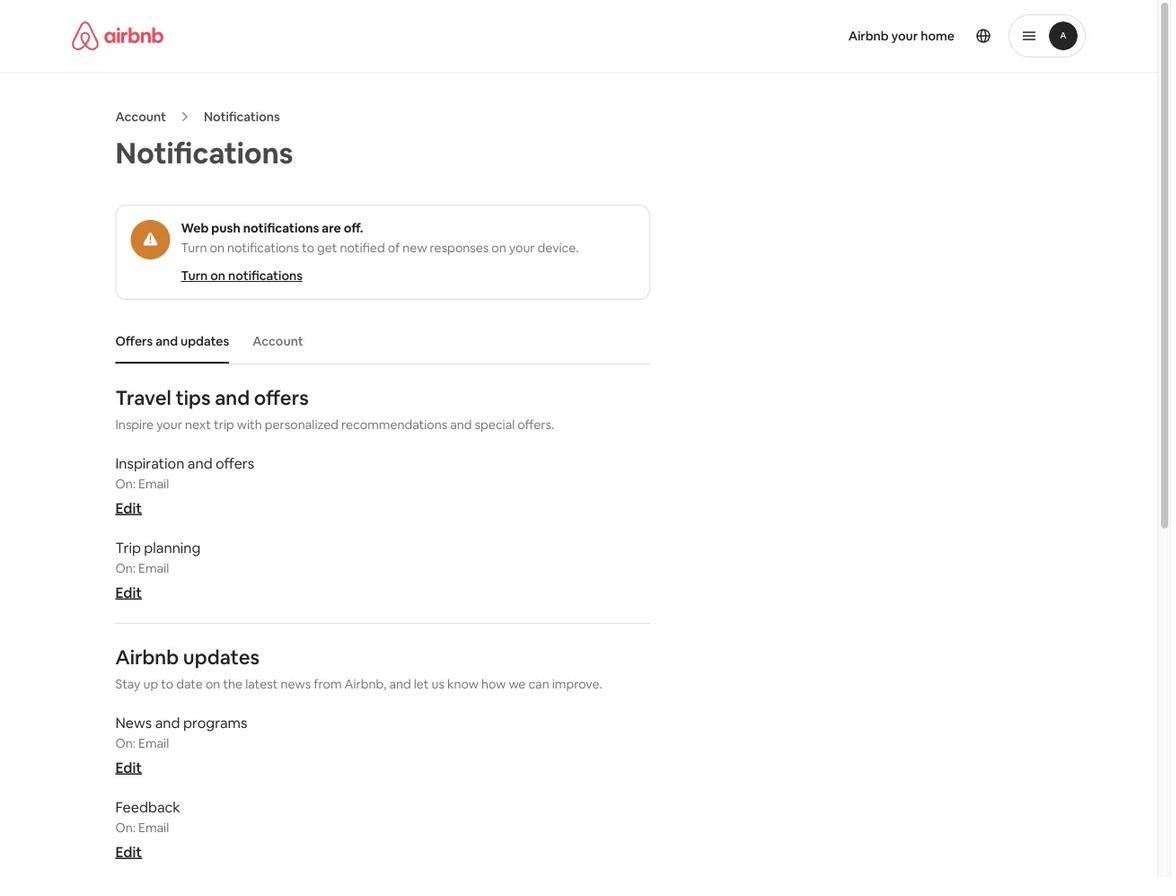 Task type: describe. For each thing, give the bounding box(es) containing it.
web
[[181, 220, 209, 236]]

to inside airbnb updates stay up to date on the latest news from airbnb, and let us know how we can improve.
[[161, 677, 174, 693]]

feedback
[[115, 799, 180, 817]]

edit button for trip
[[115, 584, 142, 602]]

airbnb your home link
[[838, 17, 966, 55]]

edit inside inspiration and offers on: email edit
[[115, 499, 142, 518]]

your inside profile element
[[892, 28, 919, 44]]

your inside web push notifications are off. turn on notifications to get notified of new responses on your device.
[[509, 240, 535, 256]]

recommendations
[[342, 417, 448, 433]]

feedback on: email edit
[[115, 799, 180, 862]]

on inside button
[[211, 268, 226, 284]]

edit button for news
[[115, 759, 142, 777]]

on: inside feedback on: email edit
[[115, 821, 136, 837]]

turn on notifications
[[181, 268, 303, 284]]

personalized
[[265, 417, 339, 433]]

news
[[281, 677, 311, 693]]

of
[[388, 240, 400, 256]]

turn inside turn on notifications button
[[181, 268, 208, 284]]

edit inside news and programs on: email edit
[[115, 759, 142, 777]]

and inside inspiration and offers on: email edit
[[188, 454, 213, 473]]

how
[[482, 677, 506, 693]]

updates inside airbnb updates stay up to date on the latest news from airbnb, and let us know how we can improve.
[[183, 645, 260, 670]]

let
[[414, 677, 429, 693]]

notifications element
[[106, 319, 650, 878]]

news and programs on: email edit
[[115, 714, 248, 777]]

on: inside inspiration and offers on: email edit
[[115, 476, 136, 493]]

home
[[921, 28, 955, 44]]

know
[[448, 677, 479, 693]]

airbnb for your
[[849, 28, 889, 44]]

account link
[[115, 109, 166, 125]]

off.
[[344, 220, 364, 236]]

on inside airbnb updates stay up to date on the latest news from airbnb, and let us know how we can improve.
[[206, 677, 220, 693]]

airbnb updates stay up to date on the latest news from airbnb, and let us know how we can improve.
[[115, 645, 603, 693]]

edit button for feedback
[[115, 843, 142, 862]]

the
[[223, 677, 243, 693]]

new
[[403, 240, 427, 256]]

planning
[[144, 539, 201, 557]]

trip planning on: email edit
[[115, 539, 201, 602]]

airbnb for updates
[[115, 645, 179, 670]]

inspire
[[115, 417, 154, 433]]

on: inside news and programs on: email edit
[[115, 736, 136, 752]]

and inside offers and updates button
[[156, 333, 178, 350]]

offers inside inspiration and offers on: email edit
[[216, 454, 254, 473]]

notifications for on
[[228, 268, 303, 284]]

email inside feedback on: email edit
[[138, 821, 169, 837]]

profile element
[[601, 0, 1086, 72]]

tips
[[176, 385, 211, 411]]

travel tips and offers inspire your next trip with personalized recommendations and special offers.
[[115, 385, 555, 433]]

inspiration
[[115, 454, 185, 473]]

0 vertical spatial notifications
[[204, 109, 280, 125]]

improve.
[[552, 677, 603, 693]]

edit inside trip planning on: email edit
[[115, 584, 142, 602]]

get
[[317, 240, 337, 256]]

web push notifications are off. turn on notifications to get notified of new responses on your device.
[[181, 220, 579, 256]]

device.
[[538, 240, 579, 256]]

push
[[211, 220, 241, 236]]

turn inside web push notifications are off. turn on notifications to get notified of new responses on your device.
[[181, 240, 207, 256]]

account for account link
[[115, 109, 166, 125]]



Task type: vqa. For each thing, say whether or not it's contained in the screenshot.
notifications in the button
yes



Task type: locate. For each thing, give the bounding box(es) containing it.
0 horizontal spatial to
[[161, 677, 174, 693]]

1 on: from the top
[[115, 476, 136, 493]]

to right up
[[161, 677, 174, 693]]

4 email from the top
[[138, 821, 169, 837]]

edit button down feedback
[[115, 843, 142, 862]]

1 horizontal spatial airbnb
[[849, 28, 889, 44]]

to left get on the left top
[[302, 240, 315, 256]]

us
[[432, 677, 445, 693]]

email inside trip planning on: email edit
[[138, 561, 169, 577]]

your
[[892, 28, 919, 44], [509, 240, 535, 256], [157, 417, 182, 433]]

email down news
[[138, 736, 169, 752]]

notifications inside button
[[228, 268, 303, 284]]

and inside airbnb updates stay up to date on the latest news from airbnb, and let us know how we can improve.
[[389, 677, 411, 693]]

your left home
[[892, 28, 919, 44]]

offers inside "travel tips and offers inspire your next trip with personalized recommendations and special offers."
[[254, 385, 309, 411]]

3 on: from the top
[[115, 736, 136, 752]]

airbnb up up
[[115, 645, 179, 670]]

and right offers at the top left
[[156, 333, 178, 350]]

1 vertical spatial updates
[[183, 645, 260, 670]]

offers and updates
[[115, 333, 229, 350]]

0 horizontal spatial your
[[157, 417, 182, 433]]

on: down inspiration
[[115, 476, 136, 493]]

next
[[185, 417, 211, 433]]

airbnb inside profile element
[[849, 28, 889, 44]]

1 horizontal spatial account
[[253, 333, 303, 350]]

1 vertical spatial notifications
[[227, 240, 299, 256]]

notifications down push
[[228, 268, 303, 284]]

1 vertical spatial offers
[[216, 454, 254, 473]]

account button
[[244, 324, 312, 359]]

1 horizontal spatial to
[[302, 240, 315, 256]]

up
[[143, 677, 158, 693]]

account inside button
[[253, 333, 303, 350]]

edit down trip
[[115, 584, 142, 602]]

notified
[[340, 240, 385, 256]]

1 vertical spatial turn
[[181, 268, 208, 284]]

and left special at the left top of page
[[450, 417, 472, 433]]

email down feedback
[[138, 821, 169, 837]]

notifications up turn on notifications
[[227, 240, 299, 256]]

with
[[237, 417, 262, 433]]

tab list containing offers and updates
[[106, 319, 650, 364]]

0 vertical spatial turn
[[181, 240, 207, 256]]

1 turn from the top
[[181, 240, 207, 256]]

2 vertical spatial your
[[157, 417, 182, 433]]

1 vertical spatial account
[[253, 333, 303, 350]]

turn on notifications button
[[181, 267, 303, 285]]

notifications up get on the left top
[[243, 220, 319, 236]]

on: inside trip planning on: email edit
[[115, 561, 136, 577]]

1 edit button from the top
[[115, 499, 142, 518]]

edit button down trip
[[115, 584, 142, 602]]

edit button for inspiration
[[115, 499, 142, 518]]

to
[[302, 240, 315, 256], [161, 677, 174, 693]]

edit button up trip
[[115, 499, 142, 518]]

offers and updates tab panel
[[115, 385, 650, 878]]

offers and updates button
[[106, 324, 238, 359]]

email
[[138, 476, 169, 493], [138, 561, 169, 577], [138, 736, 169, 752], [138, 821, 169, 837]]

edit up trip
[[115, 499, 142, 518]]

edit up feedback
[[115, 759, 142, 777]]

your inside "travel tips and offers inspire your next trip with personalized recommendations and special offers."
[[157, 417, 182, 433]]

your left device.
[[509, 240, 535, 256]]

airbnb
[[849, 28, 889, 44], [115, 645, 179, 670]]

trip
[[214, 417, 234, 433]]

account for account button
[[253, 333, 303, 350]]

0 vertical spatial updates
[[181, 333, 229, 350]]

date
[[176, 677, 203, 693]]

updates up the tips
[[181, 333, 229, 350]]

inspiration and offers on: email edit
[[115, 454, 254, 518]]

0 vertical spatial account
[[115, 109, 166, 125]]

notifications
[[243, 220, 319, 236], [227, 240, 299, 256], [228, 268, 303, 284]]

airbnb your home
[[849, 28, 955, 44]]

programs
[[183, 714, 248, 732]]

we
[[509, 677, 526, 693]]

notifications
[[204, 109, 280, 125], [115, 134, 293, 172]]

on: down trip
[[115, 561, 136, 577]]

can
[[529, 677, 550, 693]]

and up trip
[[215, 385, 250, 411]]

0 vertical spatial to
[[302, 240, 315, 256]]

2 horizontal spatial your
[[892, 28, 919, 44]]

3 email from the top
[[138, 736, 169, 752]]

1 vertical spatial your
[[509, 240, 535, 256]]

2 on: from the top
[[115, 561, 136, 577]]

edit button
[[115, 499, 142, 518], [115, 584, 142, 602], [115, 759, 142, 777], [115, 843, 142, 862]]

edit inside feedback on: email edit
[[115, 843, 142, 862]]

1 horizontal spatial your
[[509, 240, 535, 256]]

to inside web push notifications are off. turn on notifications to get notified of new responses on your device.
[[302, 240, 315, 256]]

updates
[[181, 333, 229, 350], [183, 645, 260, 670]]

email down inspiration
[[138, 476, 169, 493]]

and
[[156, 333, 178, 350], [215, 385, 250, 411], [450, 417, 472, 433], [188, 454, 213, 473], [389, 677, 411, 693], [155, 714, 180, 732]]

from
[[314, 677, 342, 693]]

0 vertical spatial airbnb
[[849, 28, 889, 44]]

airbnb inside airbnb updates stay up to date on the latest news from airbnb, and let us know how we can improve.
[[115, 645, 179, 670]]

email down planning on the bottom left
[[138, 561, 169, 577]]

3 edit button from the top
[[115, 759, 142, 777]]

email inside news and programs on: email edit
[[138, 736, 169, 752]]

airbnb,
[[345, 677, 387, 693]]

stay
[[115, 677, 141, 693]]

email inside inspiration and offers on: email edit
[[138, 476, 169, 493]]

1 edit from the top
[[115, 499, 142, 518]]

offers
[[115, 333, 153, 350]]

are
[[322, 220, 341, 236]]

4 on: from the top
[[115, 821, 136, 837]]

turn
[[181, 240, 207, 256], [181, 268, 208, 284]]

on:
[[115, 476, 136, 493], [115, 561, 136, 577], [115, 736, 136, 752], [115, 821, 136, 837]]

offers
[[254, 385, 309, 411], [216, 454, 254, 473]]

4 edit button from the top
[[115, 843, 142, 862]]

account
[[115, 109, 166, 125], [253, 333, 303, 350]]

2 turn from the top
[[181, 268, 208, 284]]

0 vertical spatial offers
[[254, 385, 309, 411]]

offers down trip
[[216, 454, 254, 473]]

3 edit from the top
[[115, 759, 142, 777]]

and down next
[[188, 454, 213, 473]]

2 edit from the top
[[115, 584, 142, 602]]

and inside news and programs on: email edit
[[155, 714, 180, 732]]

offers.
[[518, 417, 555, 433]]

airbnb left home
[[849, 28, 889, 44]]

updates up the
[[183, 645, 260, 670]]

responses
[[430, 240, 489, 256]]

offers up personalized
[[254, 385, 309, 411]]

2 edit button from the top
[[115, 584, 142, 602]]

0 vertical spatial notifications
[[243, 220, 319, 236]]

4 edit from the top
[[115, 843, 142, 862]]

on: down feedback
[[115, 821, 136, 837]]

on
[[210, 240, 225, 256], [492, 240, 507, 256], [211, 268, 226, 284], [206, 677, 220, 693]]

special
[[475, 417, 515, 433]]

0 horizontal spatial airbnb
[[115, 645, 179, 670]]

notifications for push
[[243, 220, 319, 236]]

edit down feedback
[[115, 843, 142, 862]]

latest
[[246, 677, 278, 693]]

edit
[[115, 499, 142, 518], [115, 584, 142, 602], [115, 759, 142, 777], [115, 843, 142, 862]]

and right news
[[155, 714, 180, 732]]

1 vertical spatial to
[[161, 677, 174, 693]]

on: down news
[[115, 736, 136, 752]]

0 vertical spatial your
[[892, 28, 919, 44]]

tab list
[[106, 319, 650, 364]]

travel
[[115, 385, 171, 411]]

and left let
[[389, 677, 411, 693]]

0 horizontal spatial account
[[115, 109, 166, 125]]

1 email from the top
[[138, 476, 169, 493]]

group
[[115, 205, 650, 300]]

2 vertical spatial notifications
[[228, 268, 303, 284]]

edit button up feedback
[[115, 759, 142, 777]]

2 email from the top
[[138, 561, 169, 577]]

1 vertical spatial notifications
[[115, 134, 293, 172]]

1 vertical spatial airbnb
[[115, 645, 179, 670]]

group containing web push notifications are off.
[[115, 205, 650, 300]]

trip
[[115, 539, 141, 557]]

news
[[115, 714, 152, 732]]

your left next
[[157, 417, 182, 433]]

updates inside button
[[181, 333, 229, 350]]



